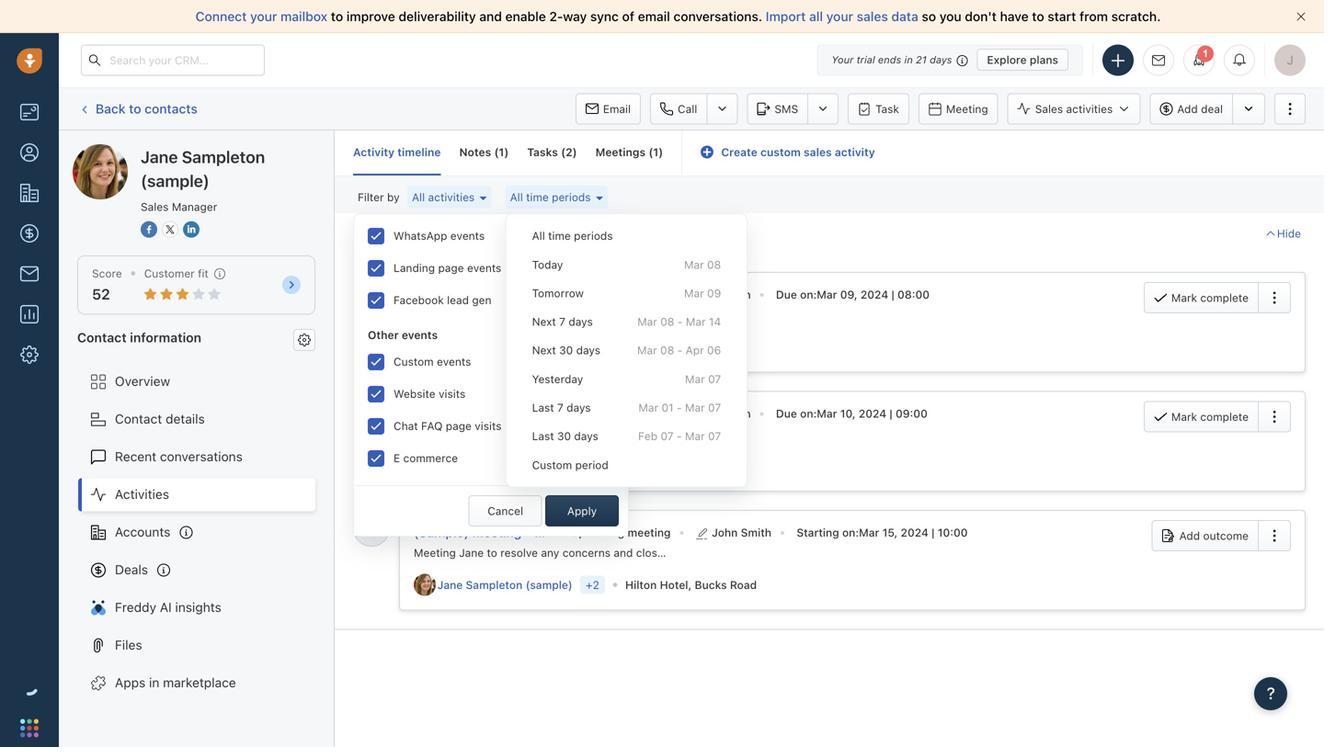 Task type: locate. For each thing, give the bounding box(es) containing it.
visits
[[439, 388, 465, 400], [475, 420, 502, 433]]

jane sampleton (sample) down gen
[[437, 341, 573, 354]]

1 right meetings
[[653, 146, 659, 159]]

0 vertical spatial +1
[[586, 341, 598, 354]]

activity
[[353, 146, 395, 159]]

task for document
[[628, 288, 650, 301]]

meeting left "resolve"
[[414, 547, 456, 560]]

0 vertical spatial contact
[[77, 330, 127, 345]]

and up landing
[[407, 226, 429, 241]]

0 vertical spatial mark complete button
[[1144, 282, 1258, 314]]

pricing up for
[[530, 406, 572, 421]]

proposal up the next 7 days
[[530, 287, 583, 302]]

) for meetings ( 1 )
[[659, 146, 663, 159]]

smith up after
[[720, 288, 751, 301]]

quote up "coordinate with steve for the pricing quote and send it to jane."
[[575, 406, 610, 421]]

john for document
[[691, 288, 717, 301]]

jane sampleton (sample) up "manager"
[[141, 147, 265, 191]]

0 vertical spatial due
[[776, 288, 797, 301]]

yesterday
[[532, 373, 583, 386]]

(sample) up sales manager
[[141, 171, 210, 191]]

pricing up period
[[569, 428, 604, 441]]

0 vertical spatial proposal
[[530, 287, 583, 302]]

jane sampleton (sample) link for proposal
[[437, 339, 577, 355]]

1 vertical spatial 08
[[660, 315, 674, 328]]

jane sampleton (sample) link down steve
[[437, 458, 577, 474]]

+1 down "coordinate with steve for the pricing quote and send it to jane."
[[586, 460, 598, 473]]

task
[[628, 288, 650, 301], [628, 407, 650, 420]]

mark complete
[[1171, 292, 1249, 304], [1171, 411, 1249, 423]]

on for (sample) send the pricing quote
[[800, 407, 813, 420]]

time down tasks
[[526, 191, 549, 204]]

quote
[[575, 406, 610, 421], [608, 428, 638, 441]]

john up it
[[691, 407, 717, 420]]

connect your mailbox link
[[195, 9, 331, 24]]

2 jane sampleton (sample) link from the top
[[437, 458, 577, 474]]

mark for (sample) send the pricing quote
[[1171, 411, 1197, 423]]

close
[[636, 547, 664, 560]]

2024 right 10,
[[859, 407, 886, 420]]

john for quote
[[691, 407, 717, 420]]

jane sampleton (sample) link down "resolve"
[[437, 577, 577, 593]]

smith for quote
[[720, 407, 751, 420]]

2024 for (sample) send the proposal document
[[860, 288, 888, 301]]

1 horizontal spatial sales
[[1035, 102, 1063, 115]]

0 vertical spatial smith
[[720, 288, 751, 301]]

on left 10,
[[800, 407, 813, 420]]

next
[[532, 315, 556, 328], [532, 344, 556, 357]]

1 vertical spatial :
[[813, 407, 817, 420]]

facebook
[[394, 294, 444, 306]]

contact for contact information
[[77, 330, 127, 345]]

deals
[[115, 562, 148, 577]]

10:00
[[938, 526, 968, 539]]

proposal
[[530, 287, 583, 302], [463, 309, 509, 322]]

all
[[809, 9, 823, 24]]

upcoming task up "coordinate with steve for the pricing quote and send it to jane."
[[570, 407, 650, 420]]

document down (sample) send the proposal document link on the top left of the page
[[512, 309, 564, 322]]

mar up it
[[685, 401, 705, 414]]

scratch.
[[1111, 9, 1161, 24]]

+1 for quote
[[586, 460, 598, 473]]

0 vertical spatial sales
[[1035, 102, 1063, 115]]

on
[[800, 288, 813, 301], [800, 407, 813, 420], [842, 526, 855, 539]]

30 right for
[[557, 430, 571, 443]]

1 vertical spatial proposal
[[463, 309, 509, 322]]

2-
[[549, 9, 563, 24]]

- left it
[[677, 430, 682, 443]]

0 vertical spatial quote
[[575, 406, 610, 421]]

1 mark from the top
[[1171, 292, 1197, 304]]

0 vertical spatial 30
[[559, 344, 573, 357]]

( for tasks
[[561, 146, 566, 159]]

follow
[[589, 309, 620, 322]]

- for mar 08 - apr 06
[[677, 344, 683, 357]]

add deal
[[1177, 102, 1223, 115]]

1 vertical spatial jane sampleton (sample) link
[[437, 458, 577, 474]]

mar up mar 09
[[684, 258, 704, 271]]

mar left 09
[[684, 287, 704, 300]]

ai
[[160, 600, 172, 615]]

recent conversations
[[115, 449, 243, 464]]

0 vertical spatial periods
[[552, 191, 591, 204]]

for
[[531, 428, 546, 441]]

|
[[891, 288, 894, 301], [890, 407, 893, 420], [932, 526, 935, 539]]

proposal down gen
[[463, 309, 509, 322]]

2 +1 from the top
[[586, 460, 598, 473]]

Search your CRM... text field
[[81, 45, 265, 76]]

so
[[922, 9, 936, 24]]

2 horizontal spatial all
[[532, 230, 545, 242]]

1 vertical spatial due
[[776, 407, 797, 420]]

- left contact
[[677, 315, 683, 328]]

2 mark complete from the top
[[1171, 411, 1249, 423]]

1 (sample) from the top
[[414, 287, 469, 302]]

cancel button
[[469, 496, 542, 527]]

mark complete for (sample) send the pricing quote
[[1171, 411, 1249, 423]]

0 horizontal spatial document
[[512, 309, 564, 322]]

jane sampleton (sample)
[[109, 144, 260, 159], [141, 147, 265, 191], [437, 341, 573, 354], [437, 460, 573, 473], [437, 579, 573, 592]]

15,
[[882, 526, 898, 539]]

call
[[678, 103, 697, 115]]

by
[[387, 191, 400, 204]]

0 vertical spatial all time periods
[[510, 191, 591, 204]]

7 for last
[[557, 401, 563, 414]]

back to contacts link
[[77, 95, 198, 123]]

1 vertical spatial next
[[532, 344, 556, 357]]

0 horizontal spatial (
[[494, 146, 499, 159]]

0 vertical spatial page
[[438, 261, 464, 274]]

sales left the data
[[857, 9, 888, 24]]

2 vertical spatial send
[[472, 406, 503, 421]]

1 horizontal spatial (
[[561, 146, 566, 159]]

send down facebook
[[414, 309, 440, 322]]

1 jane sampleton (sample) link from the top
[[437, 339, 577, 355]]

1 vertical spatial last
[[532, 430, 554, 443]]

2 vertical spatial |
[[932, 526, 935, 539]]

) for tasks ( 2 )
[[572, 146, 577, 159]]

periods inside dropdown button
[[552, 191, 591, 204]]

1 due from the top
[[776, 288, 797, 301]]

with right up
[[639, 309, 661, 322]]

2 vertical spatial activities
[[495, 226, 548, 241]]

30 down the next 7 days
[[559, 344, 573, 357]]

sales
[[1035, 102, 1063, 115], [141, 200, 169, 213]]

2024
[[860, 288, 888, 301], [859, 407, 886, 420], [901, 526, 929, 539]]

0 vertical spatial (sample)
[[414, 287, 469, 302]]

start
[[1048, 9, 1076, 24]]

0 vertical spatial john smith
[[691, 288, 751, 301]]

1 horizontal spatial your
[[826, 9, 853, 24]]

1 horizontal spatial custom
[[532, 459, 572, 471]]

| left 09:00
[[890, 407, 893, 420]]

all time periods up today
[[532, 230, 613, 242]]

0 horizontal spatial your
[[250, 9, 277, 24]]

custom for custom events
[[394, 355, 434, 368]]

sales for sales activities
[[1035, 102, 1063, 115]]

john smith for (sample) send the pricing quote
[[691, 407, 751, 420]]

1 vertical spatial 30
[[557, 430, 571, 443]]

jane sampleton (sample) down steve
[[437, 460, 573, 473]]

and left send
[[641, 428, 660, 441]]

2 vertical spatial upcoming
[[570, 526, 625, 539]]

2 due from the top
[[776, 407, 797, 420]]

(sample) up "coordinate"
[[414, 406, 469, 421]]

0 horizontal spatial 1
[[499, 146, 504, 159]]

apr
[[686, 344, 704, 357]]

your trial ends in 21 days
[[831, 54, 952, 66]]

resolve
[[500, 547, 538, 560]]

on for (sample) send the proposal document
[[800, 288, 813, 301]]

meeting for meeting
[[946, 103, 988, 115]]

2024 right 09,
[[860, 288, 888, 301]]

2 task from the top
[[628, 407, 650, 420]]

2 mark from the top
[[1171, 411, 1197, 423]]

complete for (sample) send the pricing quote
[[1200, 411, 1249, 423]]

events up custom events
[[402, 329, 438, 341]]

meeting for meeting jane to resolve any concerns and close the deal.
[[414, 547, 456, 560]]

add
[[1177, 102, 1198, 115], [1179, 530, 1200, 542]]

jane.
[[715, 428, 743, 441]]

1 vertical spatial task
[[628, 407, 650, 420]]

tasks image
[[363, 282, 380, 298]]

( for meetings
[[649, 146, 653, 159]]

upcoming task for quote
[[570, 407, 650, 420]]

e commerce
[[394, 452, 458, 465]]

days down the send the proposal document and follow up with this contact after it.
[[576, 344, 600, 357]]

email
[[603, 103, 631, 115]]

days for mar 08 - mar 14
[[569, 315, 593, 328]]

due on : mar 09, 2024 | 08:00
[[776, 288, 930, 301]]

| left 10:00
[[932, 526, 935, 539]]

(sample) down for
[[526, 460, 573, 473]]

1 upcoming task from the top
[[570, 288, 650, 301]]

add outcome button
[[1152, 520, 1258, 552]]

0 horizontal spatial )
[[504, 146, 509, 159]]

1 vertical spatial mark
[[1171, 411, 1197, 423]]

0 horizontal spatial meeting
[[414, 547, 456, 560]]

to right mailbox
[[331, 9, 343, 24]]

0 vertical spatial send
[[472, 287, 503, 302]]

( right notes
[[494, 146, 499, 159]]

1 vertical spatial upcoming task
[[570, 407, 650, 420]]

activity timeline
[[353, 146, 441, 159]]

2 last from the top
[[532, 430, 554, 443]]

contact for contact details
[[115, 412, 162, 427]]

2 horizontal spatial 1
[[1203, 48, 1208, 59]]

events for other events
[[402, 329, 438, 341]]

1 vertical spatial pricing
[[569, 428, 604, 441]]

john smith up contact
[[691, 288, 751, 301]]

explore plans link
[[977, 49, 1068, 71]]

mar down mar 08 - mar 14
[[637, 344, 657, 357]]

send right lead
[[472, 287, 503, 302]]

2 (sample) from the top
[[414, 406, 469, 421]]

(sample) for (sample) send the proposal document
[[414, 287, 469, 302]]

mar down 'mar 01 - mar 07'
[[685, 430, 705, 443]]

upcoming
[[433, 226, 491, 241]]

john smith for (sample) send the proposal document
[[691, 288, 751, 301]]

1 vertical spatial document
[[512, 309, 564, 322]]

tasks
[[527, 146, 558, 159]]

1 vertical spatial sales
[[141, 200, 169, 213]]

conversations
[[160, 449, 243, 464]]

0 vertical spatial activities
[[1066, 102, 1113, 115]]

1 vertical spatial visits
[[475, 420, 502, 433]]

( for notes
[[494, 146, 499, 159]]

0 horizontal spatial with
[[474, 428, 496, 441]]

2 ( from the left
[[561, 146, 566, 159]]

2 vertical spatial john
[[712, 526, 738, 539]]

2 upcoming from the top
[[570, 407, 625, 420]]

30 for next
[[559, 344, 573, 357]]

import all your sales data link
[[766, 9, 922, 24]]

jane sampleton (sample) for proposal jane sampleton (sample) link
[[437, 341, 573, 354]]

7 up next 30 days
[[559, 315, 565, 328]]

1 task from the top
[[628, 288, 650, 301]]

in
[[904, 54, 913, 66], [149, 675, 159, 691]]

page up lead
[[438, 261, 464, 274]]

smith up road on the right bottom of page
[[741, 526, 771, 539]]

1 complete from the top
[[1200, 292, 1249, 304]]

0 vertical spatial task
[[628, 288, 650, 301]]

pricing
[[530, 406, 572, 421], [569, 428, 604, 441]]

2 horizontal spatial )
[[659, 146, 663, 159]]

+1 down the send the proposal document and follow up with this contact after it.
[[586, 341, 598, 354]]

add left outcome
[[1179, 530, 1200, 542]]

) right tasks
[[572, 146, 577, 159]]

send for (sample) send the pricing quote
[[472, 406, 503, 421]]

upcoming up "concerns"
[[570, 526, 625, 539]]

whatsapp
[[394, 229, 447, 242]]

1 horizontal spatial )
[[572, 146, 577, 159]]

- for mar 01 - mar 07
[[677, 401, 682, 414]]

in right the apps
[[149, 675, 159, 691]]

upcoming task
[[570, 288, 650, 301], [570, 407, 650, 420]]

contact
[[77, 330, 127, 345], [115, 412, 162, 427]]

1 vertical spatial smith
[[720, 407, 751, 420]]

0 horizontal spatial proposal
[[463, 309, 509, 322]]

0 vertical spatial upcoming
[[570, 288, 625, 301]]

1 vertical spatial |
[[890, 407, 893, 420]]

2 vertical spatial on
[[842, 526, 855, 539]]

2 mark complete button from the top
[[1144, 401, 1258, 433]]

events for custom events
[[437, 355, 471, 368]]

events up landing page events
[[450, 229, 485, 242]]

ends
[[878, 54, 901, 66]]

jane
[[109, 144, 138, 159], [141, 147, 178, 167], [437, 341, 463, 354], [437, 460, 463, 473], [459, 547, 484, 560], [437, 579, 463, 592]]

complete for (sample) send the proposal document
[[1200, 292, 1249, 304]]

1 horizontal spatial in
[[904, 54, 913, 66]]

activities for sales activities
[[1066, 102, 1113, 115]]

0 vertical spatial add
[[1177, 102, 1198, 115]]

mark for (sample) send the proposal document
[[1171, 292, 1197, 304]]

events up website visits
[[437, 355, 471, 368]]

your left mailbox
[[250, 9, 277, 24]]

to left "resolve"
[[487, 547, 497, 560]]

2 complete from the top
[[1200, 411, 1249, 423]]

1 vertical spatial with
[[474, 428, 496, 441]]

time up today
[[548, 230, 571, 242]]

due left 10,
[[776, 407, 797, 420]]

plans
[[1030, 53, 1058, 66]]

john
[[691, 288, 717, 301], [691, 407, 717, 420], [712, 526, 738, 539]]

in left 21
[[904, 54, 913, 66]]

0 horizontal spatial activities
[[428, 191, 475, 204]]

2 ) from the left
[[572, 146, 577, 159]]

0 vertical spatial complete
[[1200, 292, 1249, 304]]

on right starting in the bottom right of the page
[[842, 526, 855, 539]]

1 vertical spatial page
[[446, 420, 472, 433]]

document
[[586, 287, 647, 302], [512, 309, 564, 322]]

1 last from the top
[[532, 401, 554, 414]]

( right meetings
[[649, 146, 653, 159]]

0 vertical spatial with
[[639, 309, 661, 322]]

1 vertical spatial on
[[800, 407, 813, 420]]

meeting inside 'button'
[[946, 103, 988, 115]]

1 horizontal spatial all
[[510, 191, 523, 204]]

and
[[479, 9, 502, 24], [407, 226, 429, 241], [567, 309, 586, 322], [641, 428, 660, 441], [614, 547, 633, 560]]

john up deal.
[[712, 526, 738, 539]]

add left deal
[[1177, 102, 1198, 115]]

0 horizontal spatial sales
[[141, 200, 169, 213]]

1 ( from the left
[[494, 146, 499, 159]]

0 vertical spatial jane sampleton (sample) link
[[437, 339, 577, 355]]

2024 for (sample) send the pricing quote
[[859, 407, 886, 420]]

+1 for document
[[586, 341, 598, 354]]

of
[[622, 9, 634, 24]]

1 horizontal spatial proposal
[[530, 287, 583, 302]]

: left 09,
[[813, 288, 817, 301]]

connect
[[195, 9, 247, 24]]

apps
[[115, 675, 146, 691]]

0 vertical spatial last
[[532, 401, 554, 414]]

contact up recent
[[115, 412, 162, 427]]

0 vertical spatial on
[[800, 288, 813, 301]]

smith for document
[[720, 288, 751, 301]]

periods
[[552, 191, 591, 204], [574, 230, 613, 242]]

1 mark complete from the top
[[1171, 292, 1249, 304]]

days for feb 07 - mar 07
[[574, 430, 598, 443]]

08 for mar 08 - apr 06
[[660, 344, 674, 357]]

2 horizontal spatial (
[[649, 146, 653, 159]]

(sample) for (sample) send the pricing quote
[[414, 406, 469, 421]]

activities down the "explore plans" link
[[1066, 102, 1113, 115]]

1 vertical spatial mark complete button
[[1144, 401, 1258, 433]]

) right meetings
[[659, 146, 663, 159]]

all activities link
[[407, 186, 492, 208]]

0 horizontal spatial custom
[[394, 355, 434, 368]]

( right tasks
[[561, 146, 566, 159]]

2 upcoming task from the top
[[570, 407, 650, 420]]

your right "all"
[[826, 9, 853, 24]]

: left 15,
[[855, 526, 859, 539]]

0 vertical spatial custom
[[394, 355, 434, 368]]

contact down 52
[[77, 330, 127, 345]]

jane sampleton (sample) link down gen
[[437, 339, 577, 355]]

0 vertical spatial 08
[[707, 258, 721, 271]]

create custom sales activity
[[721, 146, 875, 159]]

1 vertical spatial upcoming
[[570, 407, 625, 420]]

7 for next
[[559, 315, 565, 328]]

steve
[[499, 428, 528, 441]]

1 vertical spatial (sample)
[[414, 406, 469, 421]]

07
[[708, 373, 721, 386], [708, 401, 721, 414], [661, 430, 674, 443], [708, 430, 721, 443]]

1 vertical spatial 7
[[557, 401, 563, 414]]

activities up overdue and upcoming activities on the left top
[[428, 191, 475, 204]]

1 upcoming from the top
[[570, 288, 625, 301]]

last 30 days
[[532, 430, 598, 443]]

1 +1 from the top
[[586, 341, 598, 354]]

08 left apr
[[660, 344, 674, 357]]

08 for mar 08
[[707, 258, 721, 271]]

landing
[[394, 261, 435, 274]]

mark
[[1171, 292, 1197, 304], [1171, 411, 1197, 423]]

) for notes ( 1 )
[[504, 146, 509, 159]]

mar left 01
[[638, 401, 658, 414]]

sales left activity
[[804, 146, 832, 159]]

08 up 09
[[707, 258, 721, 271]]

next up yesterday
[[532, 344, 556, 357]]

activities up today
[[495, 226, 548, 241]]

1 vertical spatial custom
[[532, 459, 572, 471]]

2 next from the top
[[532, 344, 556, 357]]

and left follow
[[567, 309, 586, 322]]

| left 08:00
[[891, 288, 894, 301]]

1 your from the left
[[250, 9, 277, 24]]

1 vertical spatial contact
[[115, 412, 162, 427]]

0 vertical spatial john
[[691, 288, 717, 301]]

2 horizontal spatial activities
[[1066, 102, 1113, 115]]

7 down yesterday
[[557, 401, 563, 414]]

1 horizontal spatial 1
[[653, 146, 659, 159]]

1 ) from the left
[[504, 146, 509, 159]]

0 vertical spatial mark
[[1171, 292, 1197, 304]]

custom for custom period
[[532, 459, 572, 471]]

accounts
[[115, 525, 170, 540]]

0 vertical spatial meeting
[[946, 103, 988, 115]]

mark complete for (sample) send the proposal document
[[1171, 292, 1249, 304]]

meeting button
[[918, 93, 998, 125]]

events for whatsapp events
[[450, 229, 485, 242]]

0 vertical spatial |
[[891, 288, 894, 301]]

3 ) from the left
[[659, 146, 663, 159]]

1 vertical spatial activities
[[428, 191, 475, 204]]

john smith up deal.
[[712, 526, 771, 539]]

chat faq page visits
[[394, 420, 502, 433]]

01
[[662, 401, 674, 414]]

apply
[[567, 505, 597, 518]]

freshworks switcher image
[[20, 719, 39, 738]]

1 mark complete button from the top
[[1144, 282, 1258, 314]]

0 vertical spatial :
[[813, 288, 817, 301]]

3 ( from the left
[[649, 146, 653, 159]]

outcome
[[1203, 530, 1249, 542]]

1 next from the top
[[532, 315, 556, 328]]

07 up jane.
[[708, 401, 721, 414]]



Task type: describe. For each thing, give the bounding box(es) containing it.
mar 07
[[685, 373, 721, 386]]

| for document
[[891, 288, 894, 301]]

1 link
[[1183, 45, 1215, 76]]

1 for notes ( 1 )
[[499, 146, 504, 159]]

send the proposal document and follow up with this contact after it.
[[414, 309, 767, 322]]

due for document
[[776, 288, 797, 301]]

activities for all activities
[[428, 191, 475, 204]]

0 horizontal spatial all
[[412, 191, 425, 204]]

0 vertical spatial pricing
[[530, 406, 572, 421]]

notes
[[459, 146, 491, 159]]

contact details
[[115, 412, 205, 427]]

3 upcoming from the top
[[570, 526, 625, 539]]

task button
[[848, 93, 909, 125]]

due on : mar 10, 2024 | 09:00
[[776, 407, 928, 420]]

days for mar 01 - mar 07
[[567, 401, 591, 414]]

and left 'enable'
[[479, 9, 502, 24]]

deal
[[1201, 102, 1223, 115]]

proposal inside (sample) send the proposal document link
[[530, 287, 583, 302]]

the left deal.
[[667, 547, 684, 560]]

send
[[663, 428, 688, 441]]

mark complete button for (sample) send the proposal document
[[1144, 282, 1258, 314]]

lg image
[[363, 401, 380, 417]]

commerce
[[403, 452, 458, 465]]

upcoming task for document
[[570, 288, 650, 301]]

add for add deal
[[1177, 102, 1198, 115]]

2 vertical spatial 2024
[[901, 526, 929, 539]]

0 vertical spatial sales
[[857, 9, 888, 24]]

to right 'back' on the top left of the page
[[129, 101, 141, 116]]

mar right up
[[637, 315, 657, 328]]

meetings ( 1 )
[[595, 146, 663, 159]]

facebook lead gen
[[394, 294, 491, 306]]

sampleton down "resolve"
[[466, 579, 523, 592]]

52
[[92, 286, 110, 303]]

the up steve
[[507, 406, 526, 421]]

email button
[[575, 93, 641, 125]]

hotel,
[[660, 579, 692, 592]]

(sample) down any
[[526, 579, 573, 592]]

deliverability
[[399, 9, 476, 24]]

mar 08 - apr 06
[[637, 344, 721, 357]]

jane sampleton (sample) link for pricing
[[437, 458, 577, 474]]

all time periods inside dropdown button
[[510, 191, 591, 204]]

| for quote
[[890, 407, 893, 420]]

have
[[1000, 9, 1029, 24]]

to left start
[[1032, 9, 1044, 24]]

due for quote
[[776, 407, 797, 420]]

import
[[766, 9, 806, 24]]

faq
[[421, 420, 443, 433]]

21
[[916, 54, 927, 66]]

: for (sample) send the proposal document
[[813, 288, 817, 301]]

all inside dropdown button
[[510, 191, 523, 204]]

starting
[[797, 526, 839, 539]]

any
[[541, 547, 559, 560]]

events up gen
[[467, 261, 501, 274]]

jane sampleton (sample) for 3rd jane sampleton (sample) link from the top of the page
[[437, 579, 573, 592]]

08:00
[[897, 288, 930, 301]]

3 jane sampleton (sample) link from the top
[[437, 577, 577, 593]]

the right gen
[[507, 287, 526, 302]]

sampleton up "manager"
[[182, 147, 265, 167]]

sampleton down gen
[[466, 341, 523, 354]]

days for mar 08 - apr 06
[[576, 344, 600, 357]]

(sample) up "manager"
[[208, 144, 260, 159]]

sms
[[774, 103, 798, 115]]

today
[[532, 258, 563, 271]]

timeline
[[397, 146, 441, 159]]

custom period
[[532, 459, 608, 471]]

sales for sales manager
[[141, 200, 169, 213]]

freddy ai insights
[[115, 600, 221, 615]]

2 vertical spatial :
[[855, 526, 859, 539]]

e
[[394, 452, 400, 465]]

0 horizontal spatial sales
[[804, 146, 832, 159]]

2
[[566, 146, 572, 159]]

: for (sample) send the pricing quote
[[813, 407, 817, 420]]

chat
[[394, 420, 418, 433]]

1 vertical spatial in
[[149, 675, 159, 691]]

last for last 7 days
[[532, 401, 554, 414]]

sales activities
[[1035, 102, 1113, 115]]

website visits
[[394, 388, 465, 400]]

next 30 days
[[532, 344, 600, 357]]

(sample) down the next 7 days
[[526, 341, 573, 354]]

concerns
[[562, 547, 611, 560]]

close image
[[1296, 12, 1306, 21]]

07 right it
[[708, 430, 721, 443]]

other events
[[368, 329, 438, 341]]

mar left 10,
[[817, 407, 837, 420]]

1 for meetings ( 1 )
[[653, 146, 659, 159]]

conversations.
[[673, 9, 762, 24]]

tomorrow
[[532, 287, 584, 300]]

coordinate with steve for the pricing quote and send it to jane.
[[414, 428, 743, 441]]

2 vertical spatial john smith
[[712, 526, 771, 539]]

next for next 7 days
[[532, 315, 556, 328]]

the down lead
[[443, 309, 460, 322]]

freddy
[[115, 600, 156, 615]]

- for mar 08 - mar 14
[[677, 315, 683, 328]]

overdue
[[353, 226, 404, 241]]

mar down apr
[[685, 373, 705, 386]]

mng settings image
[[298, 334, 311, 346]]

trial
[[857, 54, 875, 66]]

fit
[[198, 267, 209, 280]]

the right for
[[549, 428, 566, 441]]

mar 08
[[684, 258, 721, 271]]

score 52
[[92, 267, 122, 303]]

sampleton down "contacts"
[[141, 144, 205, 159]]

(sample) send the pricing quote link
[[414, 406, 610, 422]]

09:00
[[896, 407, 928, 420]]

landing page events
[[394, 261, 501, 274]]

- for feb 07 - mar 07
[[677, 430, 682, 443]]

send for (sample) send the proposal document
[[472, 287, 503, 302]]

sms button
[[747, 93, 807, 125]]

from
[[1079, 9, 1108, 24]]

create
[[721, 146, 757, 159]]

upcoming meeting
[[570, 526, 671, 539]]

up
[[623, 309, 636, 322]]

meetings image
[[363, 520, 380, 536]]

09,
[[840, 288, 857, 301]]

activities
[[115, 487, 169, 502]]

mark complete button for (sample) send the pricing quote
[[1144, 401, 1258, 433]]

send email image
[[1152, 55, 1165, 66]]

starting on : mar 15, 2024 | 10:00
[[797, 526, 968, 539]]

contacts
[[145, 101, 197, 116]]

0 vertical spatial document
[[586, 287, 647, 302]]

time inside dropdown button
[[526, 191, 549, 204]]

next 7 days
[[532, 315, 593, 328]]

period
[[575, 459, 608, 471]]

lead
[[447, 294, 469, 306]]

apps in marketplace
[[115, 675, 236, 691]]

task for quote
[[628, 407, 650, 420]]

filter
[[358, 191, 384, 204]]

next for next 30 days
[[532, 344, 556, 357]]

upcoming for quote
[[570, 407, 625, 420]]

last for last 30 days
[[532, 430, 554, 443]]

07 right feb
[[661, 430, 674, 443]]

task
[[875, 103, 899, 115]]

back to contacts
[[96, 101, 197, 116]]

website
[[394, 388, 435, 400]]

07 down 06
[[708, 373, 721, 386]]

mar 01 - mar 07
[[638, 401, 721, 414]]

1 vertical spatial all time periods
[[532, 230, 613, 242]]

custom events
[[394, 355, 471, 368]]

call link
[[650, 93, 706, 125]]

days right 21
[[930, 54, 952, 66]]

mar left 09,
[[817, 288, 837, 301]]

meeting
[[628, 526, 671, 539]]

mailbox
[[280, 9, 327, 24]]

upcoming for document
[[570, 288, 625, 301]]

to right it
[[701, 428, 712, 441]]

mar left 14
[[686, 315, 706, 328]]

jane sampleton (sample) down "contacts"
[[109, 144, 260, 159]]

1 vertical spatial quote
[[608, 428, 638, 441]]

customer
[[144, 267, 195, 280]]

overview
[[115, 374, 170, 389]]

create custom sales activity link
[[701, 146, 875, 159]]

other
[[368, 329, 399, 341]]

after
[[729, 309, 754, 322]]

2 vertical spatial smith
[[741, 526, 771, 539]]

1 vertical spatial periods
[[574, 230, 613, 242]]

hide
[[1277, 227, 1301, 240]]

and down upcoming meeting
[[614, 547, 633, 560]]

0 vertical spatial visits
[[439, 388, 465, 400]]

mar 08 - mar 14
[[637, 315, 721, 328]]

08 for mar 08 - mar 14
[[660, 315, 674, 328]]

1 vertical spatial time
[[548, 230, 571, 242]]

2 your from the left
[[826, 9, 853, 24]]

mar left 15,
[[859, 526, 879, 539]]

mar 09
[[684, 287, 721, 300]]

jane sampleton (sample) for pricing jane sampleton (sample) link
[[437, 460, 573, 473]]

add for add outcome
[[1179, 530, 1200, 542]]

30 for last
[[557, 430, 571, 443]]

it.
[[757, 309, 767, 322]]

sampleton down steve
[[466, 460, 523, 473]]

1 horizontal spatial with
[[639, 309, 661, 322]]

hilton
[[625, 579, 657, 592]]

bucks
[[695, 579, 727, 592]]

your
[[831, 54, 854, 66]]

1 vertical spatial send
[[414, 309, 440, 322]]



Task type: vqa. For each thing, say whether or not it's contained in the screenshot.
Back
yes



